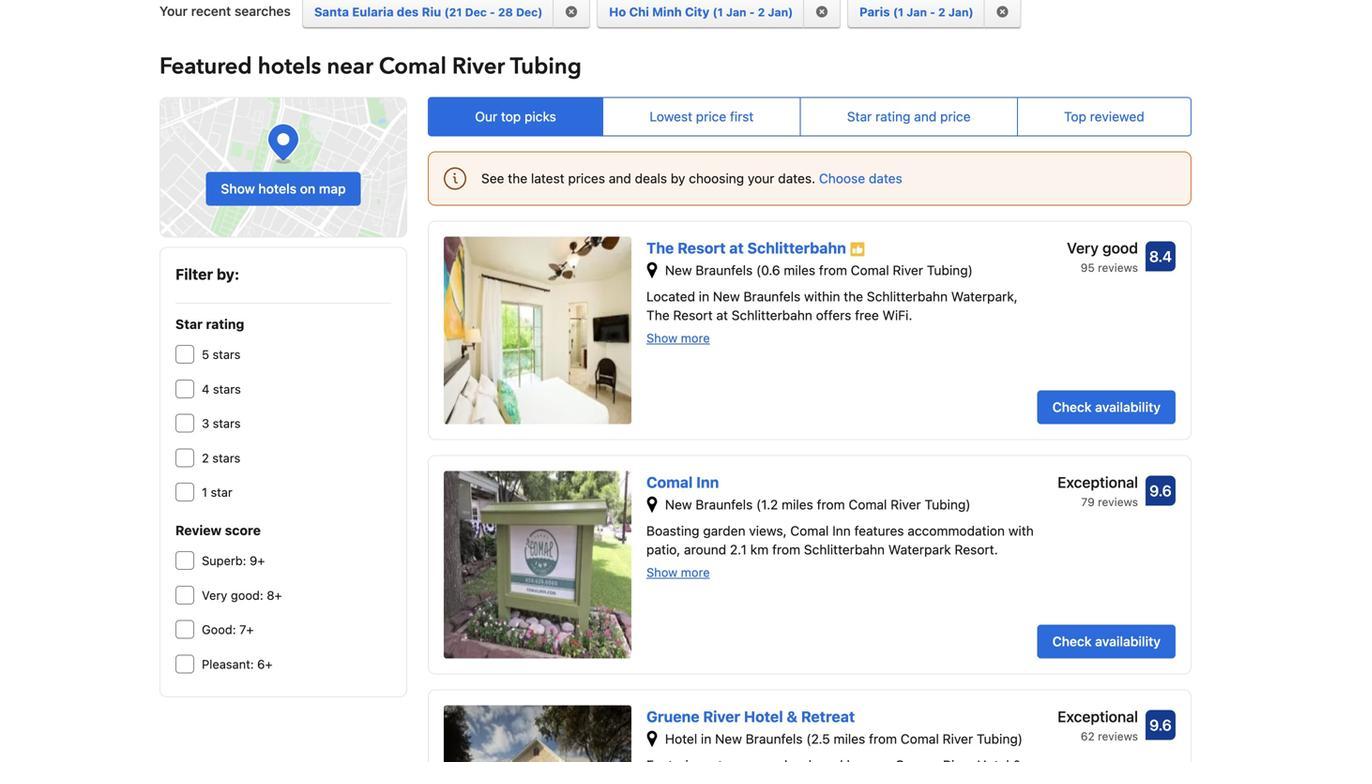 Task type: vqa. For each thing, say whether or not it's contained in the screenshot.
bottom 'View'
no



Task type: locate. For each thing, give the bounding box(es) containing it.
1 vertical spatial check availability link
[[1038, 625, 1176, 659]]

1 vertical spatial inn
[[832, 524, 851, 539]]

0 horizontal spatial the
[[508, 171, 527, 186]]

2 availability from the top
[[1095, 634, 1161, 650]]

1 check availability link from the top
[[1038, 391, 1176, 424]]

2 stars from the top
[[213, 382, 241, 396]]

2 down the 3
[[202, 451, 209, 465]]

- inside santa eularia des riu (21 dec - 28 dec)
[[490, 6, 495, 19]]

0 vertical spatial reviews
[[1098, 261, 1138, 274]]

braunfels down &
[[746, 732, 803, 747]]

the up free
[[844, 289, 863, 305]]

offers
[[816, 308, 851, 323]]

show more button
[[647, 330, 710, 346], [647, 565, 710, 580]]

1 vertical spatial 9.6
[[1150, 717, 1172, 735]]

- left the 28 at the top of page
[[490, 6, 495, 19]]

-
[[490, 6, 495, 19], [749, 6, 755, 19], [930, 6, 935, 19]]

from
[[819, 263, 847, 278], [817, 497, 845, 513], [772, 542, 800, 558], [869, 732, 897, 747]]

reviews right 79
[[1098, 496, 1138, 509]]

schlitterbahn
[[747, 239, 846, 257], [867, 289, 948, 305], [732, 308, 813, 323], [804, 542, 885, 558]]

inn down new braunfels (1.2 miles from comal river tubing)
[[832, 524, 851, 539]]

1 vertical spatial availability
[[1095, 634, 1161, 650]]

comal
[[379, 51, 447, 82], [851, 263, 889, 278], [647, 474, 693, 492], [849, 497, 887, 513], [790, 524, 829, 539], [901, 732, 939, 747]]

1 vertical spatial at
[[716, 308, 728, 323]]

rating up dates
[[876, 109, 911, 124]]

3 reviews from the top
[[1098, 730, 1138, 743]]

reviews for gruene river hotel & retreat
[[1098, 730, 1138, 743]]

jan right city
[[726, 6, 747, 19]]

very up 95
[[1067, 239, 1099, 257]]

from right (2.5
[[869, 732, 897, 747]]

2 price from the left
[[940, 109, 971, 124]]

1 vertical spatial rating
[[206, 317, 244, 332]]

reviews right the 62
[[1098, 730, 1138, 743]]

reviews inside very good 95 reviews
[[1098, 261, 1138, 274]]

1 horizontal spatial very
[[1067, 239, 1099, 257]]

2 more from the top
[[681, 566, 710, 580]]

from down views, on the bottom of page
[[772, 542, 800, 558]]

1 vertical spatial show more button
[[647, 565, 710, 580]]

1 horizontal spatial -
[[749, 6, 755, 19]]

1 exceptional from the top
[[1058, 474, 1138, 492]]

1 horizontal spatial the
[[844, 289, 863, 305]]

stars right the 5
[[213, 348, 241, 362]]

good:
[[202, 623, 236, 637]]

star
[[847, 109, 872, 124], [175, 317, 203, 332]]

good
[[1103, 239, 1138, 257]]

hotel down gruene
[[665, 732, 697, 747]]

0 vertical spatial hotels
[[258, 51, 321, 82]]

from up boasting garden views, comal inn features accommodation with patio, around 2.1 km from schlitterbahn waterpark resort. show more
[[817, 497, 845, 513]]

check
[[1053, 400, 1092, 415], [1053, 634, 1092, 650]]

1 show more button from the top
[[647, 330, 710, 346]]

hotel
[[744, 708, 783, 726], [665, 732, 697, 747]]

2 left paris
 - remove this item from your recent searches icon
[[938, 6, 946, 19]]

1 horizontal spatial (1
[[893, 6, 904, 19]]

see the latest prices and deals by choosing your dates. choose dates
[[481, 171, 903, 186]]

group containing superb: 9+
[[175, 552, 391, 675]]

miles right (0.6
[[784, 263, 816, 278]]

9+
[[250, 554, 265, 568]]

reviews inside exceptional 79 reviews
[[1098, 496, 1138, 509]]

show more button down 'patio,' at the bottom of the page
[[647, 565, 710, 580]]

scored 9.6 element right exceptional 79 reviews
[[1146, 476, 1176, 506]]

miles down retreat
[[834, 732, 865, 747]]

0 vertical spatial tubing)
[[927, 263, 973, 278]]

2 vertical spatial reviews
[[1098, 730, 1138, 743]]

0 vertical spatial group
[[175, 345, 391, 503]]

hotels for show
[[258, 181, 297, 196]]

tubing) up accommodation
[[925, 497, 971, 513]]

the inside located in new braunfels within the schlitterbahn waterpark, the resort at schlitterbahn offers free wifi. show more
[[647, 308, 670, 323]]

1 horizontal spatial 2
[[758, 6, 765, 19]]

stars right the 3
[[213, 417, 241, 431]]

2 show more button from the top
[[647, 565, 710, 580]]

in
[[699, 289, 709, 305], [701, 732, 712, 747]]

resort down located
[[673, 308, 713, 323]]

2 check availability link from the top
[[1038, 625, 1176, 659]]

2 jan) from the left
[[949, 6, 974, 19]]

0 vertical spatial check availability link
[[1038, 391, 1176, 424]]

0 horizontal spatial -
[[490, 6, 495, 19]]

1 scored 9.6 element from the top
[[1146, 476, 1176, 506]]

scored 9.6 element right "exceptional 62 reviews" on the bottom right
[[1146, 711, 1176, 741]]

1 horizontal spatial star
[[847, 109, 872, 124]]

reviews down good
[[1098, 261, 1138, 274]]

0 vertical spatial show
[[221, 181, 255, 196]]

and inside status
[[609, 171, 631, 186]]

show down located
[[647, 331, 678, 345]]

hotel in new braunfels (2.5 miles from comal river tubing)
[[665, 732, 1023, 747]]

rating up the 5 stars
[[206, 317, 244, 332]]

0 horizontal spatial at
[[716, 308, 728, 323]]

stars up star
[[212, 451, 240, 465]]

0 vertical spatial the
[[647, 239, 674, 257]]

1 vertical spatial the
[[844, 289, 863, 305]]

2 jan from the left
[[907, 6, 927, 19]]

show inside button
[[221, 181, 255, 196]]

reviews inside "exceptional 62 reviews"
[[1098, 730, 1138, 743]]

1 horizontal spatial hotel
[[744, 708, 783, 726]]

1 vertical spatial very
[[202, 589, 227, 603]]

availability up exceptional 79 reviews
[[1095, 400, 1161, 415]]

comal inn
[[647, 474, 719, 492]]

very left 'good:'
[[202, 589, 227, 603]]

more down located
[[681, 331, 710, 345]]

resort
[[678, 239, 726, 257], [673, 308, 713, 323]]

9.6 right "exceptional 62 reviews" on the bottom right
[[1150, 717, 1172, 735]]

1 horizontal spatial and
[[914, 109, 937, 124]]

0 horizontal spatial (1
[[713, 6, 723, 19]]

1 9.6 from the top
[[1150, 482, 1172, 500]]

exceptional for gruene river hotel & retreat
[[1058, 708, 1138, 726]]

near
[[327, 51, 373, 82]]

check up exceptional 79 reviews
[[1053, 400, 1092, 415]]

check availability link up "exceptional 62 reviews" on the bottom right
[[1038, 625, 1176, 659]]

hotel left &
[[744, 708, 783, 726]]

0 vertical spatial at
[[729, 239, 744, 257]]

1 - from the left
[[490, 6, 495, 19]]

new inside located in new braunfels within the schlitterbahn waterpark, the resort at schlitterbahn offers free wifi. show more
[[713, 289, 740, 305]]

on
[[300, 181, 316, 196]]

0 horizontal spatial very
[[202, 589, 227, 603]]

2 horizontal spatial 2
[[938, 6, 946, 19]]

1 more from the top
[[681, 331, 710, 345]]

1 horizontal spatial inn
[[832, 524, 851, 539]]

1 vertical spatial check availability
[[1053, 634, 1161, 650]]

the right see on the top of the page
[[508, 171, 527, 186]]

2 group from the top
[[175, 552, 391, 675]]

minh
[[652, 5, 682, 19]]

0 horizontal spatial 2
[[202, 451, 209, 465]]

top reviewed
[[1064, 109, 1145, 124]]

0 vertical spatial rating
[[876, 109, 911, 124]]

4 stars from the top
[[212, 451, 240, 465]]

2 check availability from the top
[[1053, 634, 1161, 650]]

very inside very good 95 reviews
[[1067, 239, 1099, 257]]

(1
[[713, 6, 723, 19], [893, 6, 904, 19]]

79
[[1081, 496, 1095, 509]]

superb:
[[202, 554, 246, 568]]

dates
[[869, 171, 903, 186]]

hotels left the near
[[258, 51, 321, 82]]

2 (1 from the left
[[893, 6, 904, 19]]

star for star rating and price
[[847, 109, 872, 124]]

featured hotels near comal river tubing
[[160, 51, 582, 82]]

- for santa eularia des riu
[[490, 6, 495, 19]]

2 left ho chi minh city
 - remove this item from your recent searches image
[[758, 6, 765, 19]]

check up "exceptional 62 reviews" on the bottom right
[[1053, 634, 1092, 650]]

1 availability from the top
[[1095, 400, 1161, 415]]

1 jan) from the left
[[768, 6, 793, 19]]

3 stars from the top
[[213, 417, 241, 431]]

availability up "exceptional 62 reviews" on the bottom right
[[1095, 634, 1161, 650]]

0 vertical spatial show more button
[[647, 330, 710, 346]]

check for 79
[[1053, 634, 1092, 650]]

in inside located in new braunfels within the schlitterbahn waterpark, the resort at schlitterbahn offers free wifi. show more
[[699, 289, 709, 305]]

stars right "4"
[[213, 382, 241, 396]]

0 vertical spatial exceptional
[[1058, 474, 1138, 492]]

1 check from the top
[[1053, 400, 1092, 415]]

1 vertical spatial group
[[175, 552, 391, 675]]

scored 8.4 element
[[1146, 241, 1176, 271]]

new down comal inn
[[665, 497, 692, 513]]

1 vertical spatial hotels
[[258, 181, 297, 196]]

tubing)
[[927, 263, 973, 278], [925, 497, 971, 513], [977, 732, 1023, 747]]

stars
[[213, 348, 241, 362], [213, 382, 241, 396], [213, 417, 241, 431], [212, 451, 240, 465]]

3 - from the left
[[930, 6, 935, 19]]

rating
[[876, 109, 911, 124], [206, 317, 244, 332]]

tubing) for exceptional
[[925, 497, 971, 513]]

show more button down located
[[647, 330, 710, 346]]

1 vertical spatial star
[[175, 317, 203, 332]]

1 vertical spatial check
[[1053, 634, 1092, 650]]

2 inside paris (1 jan - 2 jan)
[[938, 6, 946, 19]]

1 vertical spatial and
[[609, 171, 631, 186]]

check availability up "exceptional 62 reviews" on the bottom right
[[1053, 634, 1161, 650]]

0 horizontal spatial and
[[609, 171, 631, 186]]

schlitterbahn down features
[[804, 542, 885, 558]]

tubing) up waterpark, in the top of the page
[[927, 263, 973, 278]]

resort up located
[[678, 239, 726, 257]]

0 horizontal spatial jan
[[726, 6, 747, 19]]

garden
[[703, 524, 746, 539]]

2 horizontal spatial -
[[930, 6, 935, 19]]

(1 right paris in the right top of the page
[[893, 6, 904, 19]]

inn up garden
[[696, 474, 719, 492]]

2
[[758, 6, 765, 19], [938, 6, 946, 19], [202, 451, 209, 465]]

2 vertical spatial show
[[647, 566, 678, 580]]

status containing see the latest prices and deals by choosing your dates.
[[428, 151, 1192, 206]]

status
[[428, 151, 1192, 206]]

1 stars from the top
[[213, 348, 241, 362]]

1 vertical spatial the
[[647, 308, 670, 323]]

hotels left on
[[258, 181, 297, 196]]

jan inside ho chi minh city (1 jan - 2 jan)
[[726, 6, 747, 19]]

1 (1 from the left
[[713, 6, 723, 19]]

inn
[[696, 474, 719, 492], [832, 524, 851, 539]]

0 horizontal spatial star
[[175, 317, 203, 332]]

show left on
[[221, 181, 255, 196]]

1 horizontal spatial jan
[[907, 6, 927, 19]]

at inside located in new braunfels within the schlitterbahn waterpark, the resort at schlitterbahn offers free wifi. show more
[[716, 308, 728, 323]]

2 exceptional from the top
[[1058, 708, 1138, 726]]

in down gruene river hotel & retreat
[[701, 732, 712, 747]]

0 vertical spatial resort
[[678, 239, 726, 257]]

schlitterbahn up the wifi.
[[867, 289, 948, 305]]

located
[[647, 289, 695, 305]]

group
[[175, 345, 391, 503], [175, 552, 391, 675]]

more
[[681, 331, 710, 345], [681, 566, 710, 580]]

comal inside boasting garden views, comal inn features accommodation with patio, around 2.1 km from schlitterbahn waterpark resort. show more
[[790, 524, 829, 539]]

- right city
[[749, 6, 755, 19]]

good:
[[231, 589, 263, 603]]

jan) inside paris (1 jan - 2 jan)
[[949, 6, 974, 19]]

braunfels
[[696, 263, 753, 278], [744, 289, 801, 305], [696, 497, 753, 513], [746, 732, 803, 747]]

availability for 9.6
[[1095, 634, 1161, 650]]

very for good
[[1067, 239, 1099, 257]]

0 vertical spatial very
[[1067, 239, 1099, 257]]

views,
[[749, 524, 787, 539]]

0 vertical spatial more
[[681, 331, 710, 345]]

4 stars
[[202, 382, 241, 396]]

show hotels on map link
[[160, 97, 407, 238]]

comal inn, hotel near comal river tubing, new braunfels image
[[444, 471, 632, 659]]

2 check from the top
[[1053, 634, 1092, 650]]

your recent searches
[[160, 4, 291, 19]]

2 the from the top
[[647, 308, 670, 323]]

- right paris in the right top of the page
[[930, 6, 935, 19]]

in right located
[[699, 289, 709, 305]]

0 horizontal spatial inn
[[696, 474, 719, 492]]

hotels inside button
[[258, 181, 297, 196]]

0 vertical spatial check availability
[[1053, 400, 1161, 415]]

0 vertical spatial inn
[[696, 474, 719, 492]]

reviews
[[1098, 261, 1138, 274], [1098, 496, 1138, 509], [1098, 730, 1138, 743]]

check availability up exceptional 79 reviews
[[1053, 400, 1161, 415]]

1 horizontal spatial rating
[[876, 109, 911, 124]]

reviews for comal inn
[[1098, 496, 1138, 509]]

1 check availability from the top
[[1053, 400, 1161, 415]]

0 horizontal spatial price
[[696, 109, 726, 124]]

9.6
[[1150, 482, 1172, 500], [1150, 717, 1172, 735]]

0 vertical spatial check
[[1053, 400, 1092, 415]]

exceptional up 79
[[1058, 474, 1138, 492]]

1 vertical spatial show
[[647, 331, 678, 345]]

exceptional
[[1058, 474, 1138, 492], [1058, 708, 1138, 726]]

group for review score
[[175, 552, 391, 675]]

check availability link
[[1038, 391, 1176, 424], [1038, 625, 1176, 659]]

1 horizontal spatial jan)
[[949, 6, 974, 19]]

1 group from the top
[[175, 345, 391, 503]]

availability for 8.4
[[1095, 400, 1161, 415]]

price
[[696, 109, 726, 124], [940, 109, 971, 124]]

by
[[671, 171, 685, 186]]

1 jan from the left
[[726, 6, 747, 19]]

braunfels down (0.6
[[744, 289, 801, 305]]

review
[[175, 523, 222, 539]]

1 vertical spatial tubing)
[[925, 497, 971, 513]]

1 horizontal spatial at
[[729, 239, 744, 257]]

9.6 right exceptional 79 reviews
[[1150, 482, 1172, 500]]

gruene river hotel & retreat
[[647, 708, 855, 726]]

reviewed
[[1090, 109, 1145, 124]]

1 vertical spatial more
[[681, 566, 710, 580]]

show down 'patio,' at the bottom of the page
[[647, 566, 678, 580]]

the up located
[[647, 239, 674, 257]]

tubing) left the 62
[[977, 732, 1023, 747]]

group containing 5 stars
[[175, 345, 391, 503]]

2 scored 9.6 element from the top
[[1146, 711, 1176, 741]]

1 horizontal spatial price
[[940, 109, 971, 124]]

the
[[647, 239, 674, 257], [647, 308, 670, 323]]

0 vertical spatial the
[[508, 171, 527, 186]]

new down the resort at schlitterbahn
[[713, 289, 740, 305]]

star up choose dates button
[[847, 109, 872, 124]]

2 reviews from the top
[[1098, 496, 1138, 509]]

0 vertical spatial in
[[699, 289, 709, 305]]

star up the 5
[[175, 317, 203, 332]]

check availability link up exceptional 79 reviews
[[1038, 391, 1176, 424]]

the down located
[[647, 308, 670, 323]]

0 horizontal spatial rating
[[206, 317, 244, 332]]

2 9.6 from the top
[[1150, 717, 1172, 735]]

at down choosing
[[729, 239, 744, 257]]

- inside ho chi minh city (1 jan - 2 jan)
[[749, 6, 755, 19]]

new
[[665, 263, 692, 278], [713, 289, 740, 305], [665, 497, 692, 513], [715, 732, 742, 747]]

star rating and price
[[847, 109, 971, 124]]

superb: 9+
[[202, 554, 265, 568]]

jan right paris in the right top of the page
[[907, 6, 927, 19]]

0 vertical spatial scored 9.6 element
[[1146, 476, 1176, 506]]

jan) left ho chi minh city
 - remove this item from your recent searches image
[[768, 6, 793, 19]]

map
[[319, 181, 346, 196]]

0 horizontal spatial jan)
[[768, 6, 793, 19]]

jan) left paris
 - remove this item from your recent searches icon
[[949, 6, 974, 19]]

1 reviews from the top
[[1098, 261, 1138, 274]]

river
[[452, 51, 505, 82], [893, 263, 923, 278], [891, 497, 921, 513], [703, 708, 740, 726], [943, 732, 973, 747]]

in for hotel
[[701, 732, 712, 747]]

recent
[[191, 4, 231, 19]]

jan
[[726, 6, 747, 19], [907, 6, 927, 19]]

miles right "(1.2"
[[782, 497, 813, 513]]

0 vertical spatial star
[[847, 109, 872, 124]]

1 vertical spatial exceptional
[[1058, 708, 1138, 726]]

the inside located in new braunfels within the schlitterbahn waterpark, the resort at schlitterbahn offers free wifi. show more
[[844, 289, 863, 305]]

7+
[[239, 623, 254, 637]]

1 vertical spatial hotel
[[665, 732, 697, 747]]

within
[[804, 289, 840, 305]]

more inside located in new braunfels within the schlitterbahn waterpark, the resort at schlitterbahn offers free wifi. show more
[[681, 331, 710, 345]]

0 vertical spatial 9.6
[[1150, 482, 1172, 500]]

1 vertical spatial resort
[[673, 308, 713, 323]]

1 vertical spatial miles
[[782, 497, 813, 513]]

0 vertical spatial availability
[[1095, 400, 1161, 415]]

2 - from the left
[[749, 6, 755, 19]]

0 vertical spatial miles
[[784, 263, 816, 278]]

1 vertical spatial in
[[701, 732, 712, 747]]

santa eularia des riu
 - remove this item from your recent searches image
[[565, 5, 578, 19]]

1 vertical spatial reviews
[[1098, 496, 1138, 509]]

retreat
[[801, 708, 855, 726]]

- for ho chi minh city
[[749, 6, 755, 19]]

(1 right city
[[713, 6, 723, 19]]

new up located
[[665, 263, 692, 278]]

at down the resort at schlitterbahn
[[716, 308, 728, 323]]

more down around
[[681, 566, 710, 580]]

0 vertical spatial hotel
[[744, 708, 783, 726]]

exceptional up the 62
[[1058, 708, 1138, 726]]

scored 9.6 element
[[1146, 476, 1176, 506], [1146, 711, 1176, 741]]

1 vertical spatial scored 9.6 element
[[1146, 711, 1176, 741]]

the
[[508, 171, 527, 186], [844, 289, 863, 305]]



Task type: describe. For each thing, give the bounding box(es) containing it.
check availability link for 79
[[1038, 625, 1176, 659]]

check availability for good
[[1053, 400, 1161, 415]]

lowest
[[650, 109, 692, 124]]

95
[[1081, 261, 1095, 274]]

with
[[1009, 524, 1034, 539]]

1 price from the left
[[696, 109, 726, 124]]

chi
[[629, 5, 649, 19]]

group for star rating
[[175, 345, 391, 503]]

- inside paris (1 jan - 2 jan)
[[930, 6, 935, 19]]

the resort at schlitterbahn
[[647, 239, 850, 257]]

schlitterbahn up new braunfels (0.6 miles from comal river tubing)
[[747, 239, 846, 257]]

2 stars
[[202, 451, 240, 465]]

good: 7+
[[202, 623, 254, 637]]

picks
[[525, 109, 556, 124]]

des
[[397, 5, 419, 19]]

star rating
[[175, 317, 244, 332]]

your
[[748, 171, 775, 186]]

the resort at schlitterbahn, hotel near comal river tubing, new braunfels image
[[444, 237, 632, 424]]

lowest price first
[[650, 109, 754, 124]]

review score
[[175, 523, 261, 539]]

(21
[[444, 6, 462, 19]]

show inside boasting garden views, comal inn features accommodation with patio, around 2.1 km from schlitterbahn waterpark resort. show more
[[647, 566, 678, 580]]

check for good
[[1053, 400, 1092, 415]]

first
[[730, 109, 754, 124]]

eularia
[[352, 5, 394, 19]]

2 vertical spatial tubing)
[[977, 732, 1023, 747]]

rating for star rating
[[206, 317, 244, 332]]

miles for exceptional
[[782, 497, 813, 513]]

28
[[498, 6, 513, 19]]

by:
[[217, 265, 239, 283]]

check availability link for good
[[1038, 391, 1176, 424]]

1 the from the top
[[647, 239, 674, 257]]

new down gruene river hotel & retreat
[[715, 732, 742, 747]]

braunfels up garden
[[696, 497, 753, 513]]

3
[[202, 417, 209, 431]]

(1 inside paris (1 jan - 2 jan)
[[893, 6, 904, 19]]

braunfels inside located in new braunfels within the schlitterbahn waterpark, the resort at schlitterbahn offers free wifi. show more
[[744, 289, 801, 305]]

2 vertical spatial miles
[[834, 732, 865, 747]]

scored 9.6 element for gruene river hotel & retreat
[[1146, 711, 1176, 741]]

(1 inside ho chi minh city (1 jan - 2 jan)
[[713, 6, 723, 19]]

jan) inside ho chi minh city (1 jan - 2 jan)
[[768, 6, 793, 19]]

hotels for featured
[[258, 51, 321, 82]]

latest
[[531, 171, 565, 186]]

the inside status
[[508, 171, 527, 186]]

stars for 5 stars
[[213, 348, 241, 362]]

wifi.
[[883, 308, 913, 323]]

top
[[1064, 109, 1087, 124]]

prices
[[568, 171, 605, 186]]

jan inside paris (1 jan - 2 jan)
[[907, 6, 927, 19]]

accommodation
[[908, 524, 1005, 539]]

8+
[[267, 589, 282, 603]]

2.1
[[730, 542, 747, 558]]

features
[[854, 524, 904, 539]]

very for good:
[[202, 589, 227, 603]]

city
[[685, 5, 710, 19]]

scored 9.6 element for comal inn
[[1146, 476, 1176, 506]]

(0.6
[[756, 263, 780, 278]]

resort inside located in new braunfels within the schlitterbahn waterpark, the resort at schlitterbahn offers free wifi. show more
[[673, 308, 713, 323]]

show hotels on map button
[[206, 172, 361, 206]]

stars for 4 stars
[[213, 382, 241, 396]]

show more button for very good
[[647, 330, 710, 346]]

stars for 3 stars
[[213, 417, 241, 431]]

inn inside boasting garden views, comal inn features accommodation with patio, around 2.1 km from schlitterbahn waterpark resort. show more
[[832, 524, 851, 539]]

4
[[202, 382, 210, 396]]

5
[[202, 348, 209, 362]]

schlitterbahn down (0.6
[[732, 308, 813, 323]]

your
[[160, 4, 188, 19]]

featured
[[160, 51, 252, 82]]

around
[[684, 542, 726, 558]]

searches
[[234, 4, 291, 19]]

braunfels down the resort at schlitterbahn
[[696, 263, 753, 278]]

waterpark,
[[951, 289, 1018, 305]]

choose dates button
[[819, 169, 903, 188]]

very good 95 reviews
[[1067, 239, 1138, 274]]

8.4
[[1149, 248, 1172, 265]]

santa eularia des riu (21 dec - 28 dec)
[[314, 5, 543, 19]]

choose
[[819, 171, 865, 186]]

show more button for exceptional
[[647, 565, 710, 580]]

&
[[787, 708, 798, 726]]

dec
[[465, 6, 487, 19]]

ho
[[609, 5, 626, 19]]

our
[[475, 109, 497, 124]]

(1.2
[[756, 497, 778, 513]]

boasting
[[647, 524, 700, 539]]

rating for star rating and price
[[876, 109, 911, 124]]

paris
 - remove this item from your recent searches image
[[996, 5, 1009, 19]]

in for located
[[699, 289, 709, 305]]

paris (1 jan - 2 jan)
[[860, 5, 974, 19]]

from up within
[[819, 263, 847, 278]]

tubing
[[510, 51, 582, 82]]

waterpark
[[888, 542, 951, 558]]

1
[[202, 486, 207, 500]]

boasting garden views, comal inn features accommodation with patio, around 2.1 km from schlitterbahn waterpark resort. show more
[[647, 524, 1034, 580]]

riu
[[422, 5, 441, 19]]

exceptional 62 reviews
[[1058, 708, 1138, 743]]

(2.5
[[806, 732, 830, 747]]

check availability for 79
[[1053, 634, 1161, 650]]

pleasant:
[[202, 658, 254, 672]]

star for star rating
[[175, 317, 203, 332]]

new braunfels (0.6 miles from comal river tubing)
[[665, 263, 973, 278]]

filter by:
[[175, 265, 239, 283]]

santa
[[314, 5, 349, 19]]

3 stars
[[202, 417, 241, 431]]

choosing
[[689, 171, 744, 186]]

top
[[501, 109, 521, 124]]

star
[[211, 486, 233, 500]]

located in new braunfels within the schlitterbahn waterpark, the resort at schlitterbahn offers free wifi. show more
[[647, 289, 1018, 345]]

schlitterbahn inside boasting garden views, comal inn features accommodation with patio, around 2.1 km from schlitterbahn waterpark resort. show more
[[804, 542, 885, 558]]

9.6 for gruene river hotel & retreat
[[1150, 717, 1172, 735]]

miles for very
[[784, 263, 816, 278]]

dec)
[[516, 6, 543, 19]]

0 horizontal spatial hotel
[[665, 732, 697, 747]]

show inside located in new braunfels within the schlitterbahn waterpark, the resort at schlitterbahn offers free wifi. show more
[[647, 331, 678, 345]]

1 star
[[202, 486, 233, 500]]

6+
[[257, 658, 273, 672]]

score
[[225, 523, 261, 539]]

0 vertical spatial and
[[914, 109, 937, 124]]

ho chi minh city (1 jan - 2 jan)
[[609, 5, 793, 19]]

stars for 2 stars
[[212, 451, 240, 465]]

2 inside ho chi minh city (1 jan - 2 jan)
[[758, 6, 765, 19]]

filter
[[175, 265, 213, 283]]

km
[[750, 542, 769, 558]]

exceptional for comal inn
[[1058, 474, 1138, 492]]

pleasant: 6+
[[202, 658, 273, 672]]

patio,
[[647, 542, 681, 558]]

from inside boasting garden views, comal inn features accommodation with patio, around 2.1 km from schlitterbahn waterpark resort. show more
[[772, 542, 800, 558]]

free
[[855, 308, 879, 323]]

ho chi minh city
 - remove this item from your recent searches image
[[816, 5, 829, 19]]

very good: 8+
[[202, 589, 282, 603]]

resort.
[[955, 542, 998, 558]]

more inside boasting garden views, comal inn features accommodation with patio, around 2.1 km from schlitterbahn waterpark resort. show more
[[681, 566, 710, 580]]

new braunfels (1.2 miles from comal river tubing)
[[665, 497, 971, 513]]

tubing) for very
[[927, 263, 973, 278]]

9.6 for comal inn
[[1150, 482, 1172, 500]]



